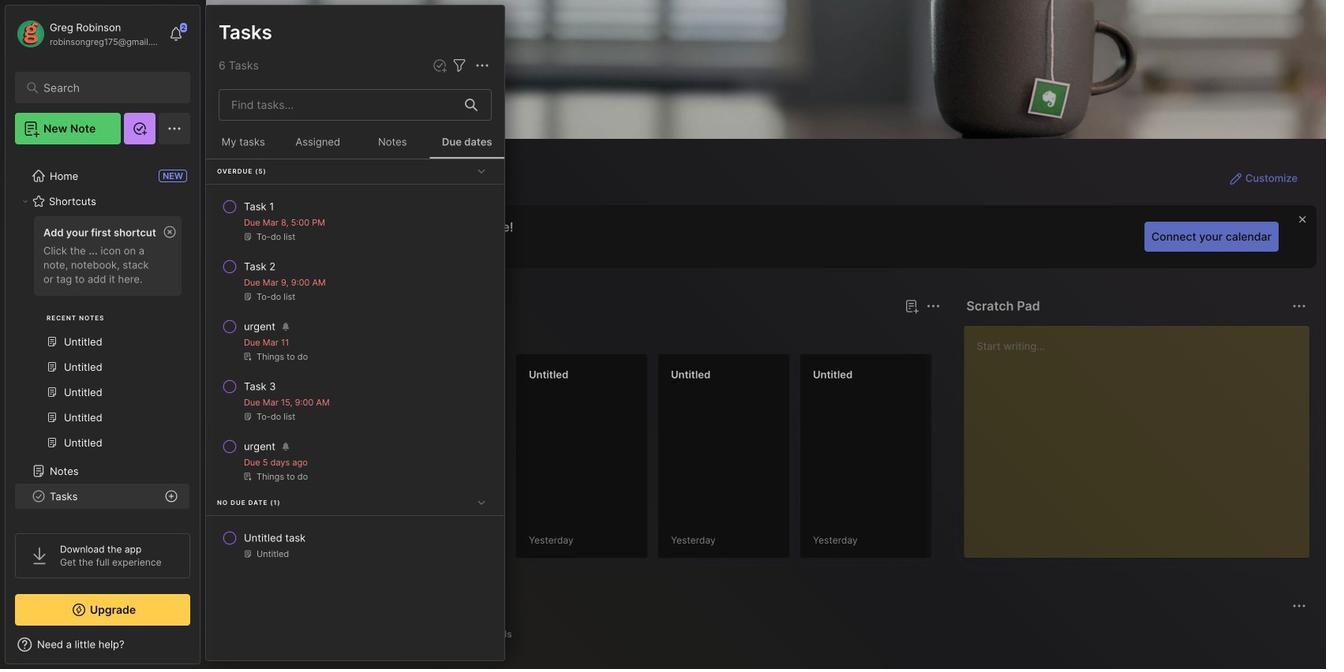 Task type: describe. For each thing, give the bounding box(es) containing it.
Filter tasks field
[[450, 56, 469, 75]]

1 row from the top
[[212, 193, 498, 250]]

urgent 2 cell
[[244, 319, 276, 335]]

urgent 4 cell
[[244, 439, 276, 455]]

Search text field
[[43, 81, 169, 96]]

Find tasks… text field
[[222, 92, 456, 118]]

filter tasks image
[[450, 56, 469, 75]]

untitled task 0 cell
[[244, 531, 306, 546]]

tree inside main element
[[6, 154, 200, 655]]

group inside main element
[[15, 212, 190, 465]]

task 3 3 cell
[[244, 379, 276, 395]]

More actions and view options field
[[469, 56, 492, 75]]

2 row from the top
[[212, 253, 498, 310]]

6 row from the top
[[212, 524, 498, 567]]

collapse 00_overdue image
[[474, 163, 490, 179]]

1 tab list from the top
[[235, 325, 938, 344]]

Start writing… text field
[[977, 326, 1309, 546]]

collapse 05_nodate image
[[474, 495, 490, 511]]

Account field
[[15, 18, 161, 50]]

main element
[[0, 0, 205, 670]]



Task type: locate. For each thing, give the bounding box(es) containing it.
tab list
[[235, 325, 938, 344], [235, 625, 1304, 644]]

none search field inside main element
[[43, 78, 169, 97]]

tab
[[235, 325, 281, 344], [287, 325, 351, 344], [355, 625, 422, 644], [475, 625, 519, 644]]

2 tab list from the top
[[235, 625, 1304, 644]]

WHAT'S NEW field
[[6, 632, 200, 658]]

group
[[15, 212, 190, 465]]

task 2 1 cell
[[244, 259, 276, 275]]

click to collapse image
[[199, 640, 211, 659]]

5 row from the top
[[212, 433, 498, 490]]

more actions and view options image
[[473, 56, 492, 75]]

None search field
[[43, 78, 169, 97]]

row group
[[206, 160, 505, 580], [231, 354, 1327, 569]]

new task image
[[432, 58, 448, 73]]

3 row from the top
[[212, 313, 498, 370]]

1 vertical spatial tab list
[[235, 625, 1304, 644]]

tree
[[6, 154, 200, 655]]

row
[[212, 193, 498, 250], [212, 253, 498, 310], [212, 313, 498, 370], [212, 373, 498, 430], [212, 433, 498, 490], [212, 524, 498, 567]]

4 row from the top
[[212, 373, 498, 430]]

task 1 0 cell
[[244, 199, 274, 215]]

0 vertical spatial tab list
[[235, 325, 938, 344]]



Task type: vqa. For each thing, say whether or not it's contained in the screenshot.
Account ICON
no



